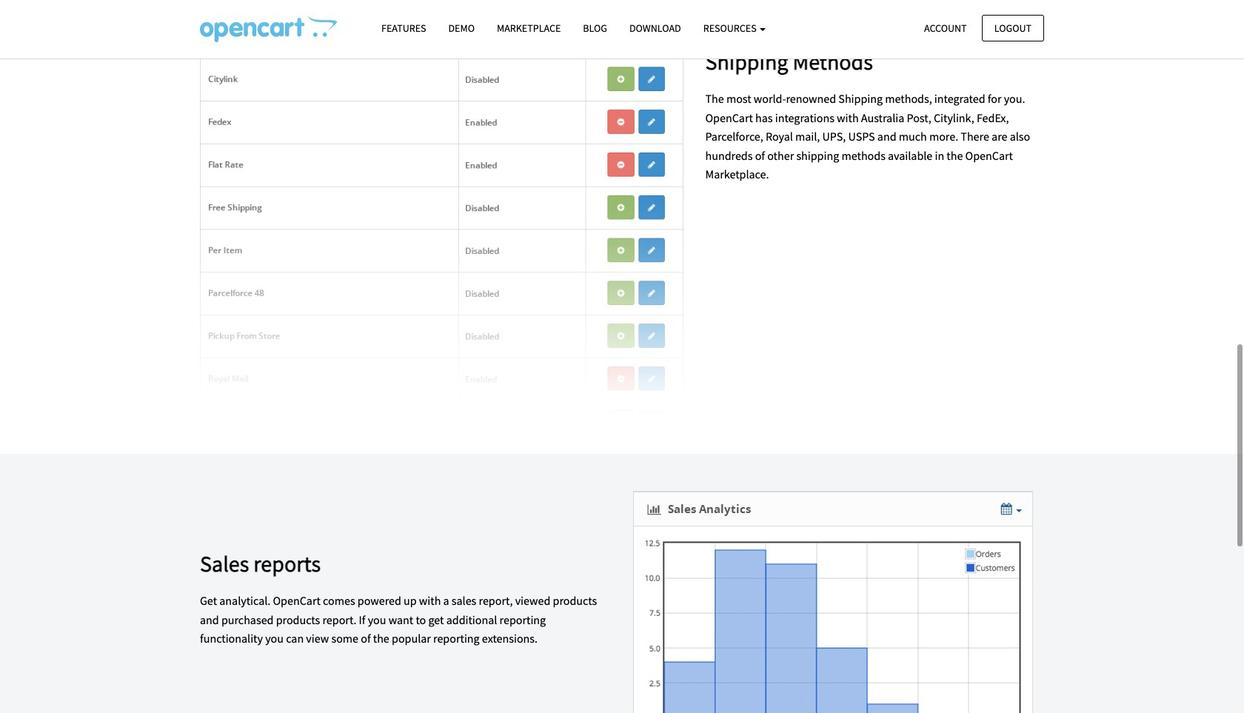Task type: describe. For each thing, give the bounding box(es) containing it.
analytical.
[[220, 593, 271, 608]]

0 vertical spatial you
[[368, 612, 386, 627]]

blog link
[[572, 16, 619, 42]]

opencart inside get analytical. opencart comes powered up with a sales report, viewed products and purchased products report. if you want to get additional reporting functionality you can view some of the popular reporting extensions.
[[273, 593, 321, 608]]

demo link
[[438, 16, 486, 42]]

some
[[332, 631, 359, 646]]

methods
[[842, 148, 886, 163]]

1 horizontal spatial reporting
[[500, 612, 546, 627]]

resources link
[[693, 16, 778, 42]]

0 horizontal spatial products
[[276, 612, 320, 627]]

get analytical. opencart comes powered up with a sales report, viewed products and purchased products report. if you want to get additional reporting functionality you can view some of the popular reporting extensions.
[[200, 593, 597, 646]]

methods,
[[886, 91, 933, 106]]

of inside get analytical. opencart comes powered up with a sales report, viewed products and purchased products report. if you want to get additional reporting functionality you can view some of the popular reporting extensions.
[[361, 631, 371, 646]]

download
[[630, 21, 681, 35]]

more.
[[930, 129, 959, 144]]

account link
[[912, 14, 980, 41]]

integrated
[[935, 91, 986, 106]]

0 vertical spatial products
[[553, 593, 597, 608]]

sales
[[452, 593, 477, 608]]

australia
[[862, 110, 905, 125]]

with inside get analytical. opencart comes powered up with a sales report, viewed products and purchased products report. if you want to get additional reporting functionality you can view some of the popular reporting extensions.
[[419, 593, 441, 608]]

powered
[[358, 593, 401, 608]]

royal
[[766, 129, 793, 144]]

additional
[[447, 612, 497, 627]]

shipping inside the most world-renowned shipping methods, integrated for you. opencart has integrations with australia post, citylink, fedex, parcelforce, royal mail, ups, usps and much more. there are also hundreds of other shipping methods available in the opencart marketplace.
[[839, 91, 883, 106]]

has
[[756, 110, 773, 125]]

citylink,
[[934, 110, 975, 125]]

extensions.
[[482, 631, 538, 646]]

shipping methods image
[[200, 0, 684, 417]]

logout link
[[982, 14, 1045, 41]]

get
[[429, 612, 444, 627]]

features link
[[370, 16, 438, 42]]

available
[[888, 148, 933, 163]]

blog
[[583, 21, 608, 35]]

for
[[988, 91, 1002, 106]]

marketplace link
[[486, 16, 572, 42]]

in
[[935, 148, 945, 163]]

0 vertical spatial shipping
[[706, 47, 789, 76]]

parcelforce,
[[706, 129, 764, 144]]

view
[[306, 631, 329, 646]]

sales reports image
[[634, 491, 1034, 714]]

the inside the most world-renowned shipping methods, integrated for you. opencart has integrations with australia post, citylink, fedex, parcelforce, royal mail, ups, usps and much more. there are also hundreds of other shipping methods available in the opencart marketplace.
[[947, 148, 964, 163]]

can
[[286, 631, 304, 646]]

reports
[[254, 550, 321, 578]]

sales reports
[[200, 550, 321, 578]]

renowned
[[786, 91, 837, 106]]

report,
[[479, 593, 513, 608]]

methods
[[793, 47, 873, 76]]

integrations
[[776, 110, 835, 125]]

and inside the most world-renowned shipping methods, integrated for you. opencart has integrations with australia post, citylink, fedex, parcelforce, royal mail, ups, usps and much more. there are also hundreds of other shipping methods available in the opencart marketplace.
[[878, 129, 897, 144]]

you.
[[1005, 91, 1026, 106]]

world-
[[754, 91, 786, 106]]

report.
[[323, 612, 357, 627]]

up
[[404, 593, 417, 608]]

purchased
[[221, 612, 274, 627]]



Task type: locate. For each thing, give the bounding box(es) containing it.
and inside get analytical. opencart comes powered up with a sales report, viewed products and purchased products report. if you want to get additional reporting functionality you can view some of the popular reporting extensions.
[[200, 612, 219, 627]]

also
[[1010, 129, 1031, 144]]

demo
[[449, 21, 475, 35]]

and down get
[[200, 612, 219, 627]]

you left can
[[265, 631, 284, 646]]

0 vertical spatial reporting
[[500, 612, 546, 627]]

of left other
[[756, 148, 765, 163]]

there
[[961, 129, 990, 144]]

opencart
[[706, 110, 753, 125], [966, 148, 1014, 163], [273, 593, 321, 608]]

reporting
[[500, 612, 546, 627], [433, 631, 480, 646]]

with left a
[[419, 593, 441, 608]]

opencart - features image
[[200, 16, 337, 42]]

to
[[416, 612, 426, 627]]

you
[[368, 612, 386, 627], [265, 631, 284, 646]]

0 horizontal spatial opencart
[[273, 593, 321, 608]]

1 horizontal spatial of
[[756, 148, 765, 163]]

ups,
[[823, 129, 846, 144]]

opencart down the are on the top right of the page
[[966, 148, 1014, 163]]

0 horizontal spatial of
[[361, 631, 371, 646]]

a
[[443, 593, 449, 608]]

products right 'viewed'
[[553, 593, 597, 608]]

post,
[[907, 110, 932, 125]]

want
[[389, 612, 414, 627]]

1 vertical spatial the
[[373, 631, 390, 646]]

and
[[878, 129, 897, 144], [200, 612, 219, 627]]

marketplace.
[[706, 167, 769, 182]]

1 horizontal spatial you
[[368, 612, 386, 627]]

shipping methods
[[706, 47, 873, 76]]

0 vertical spatial with
[[837, 110, 859, 125]]

popular
[[392, 631, 431, 646]]

shipping
[[797, 148, 840, 163]]

the down want at the bottom left
[[373, 631, 390, 646]]

of down if
[[361, 631, 371, 646]]

reporting down 'viewed'
[[500, 612, 546, 627]]

opencart up parcelforce,
[[706, 110, 753, 125]]

0 horizontal spatial reporting
[[433, 631, 480, 646]]

products
[[553, 593, 597, 608], [276, 612, 320, 627]]

reporting down "additional"
[[433, 631, 480, 646]]

0 horizontal spatial shipping
[[706, 47, 789, 76]]

2 horizontal spatial opencart
[[966, 148, 1014, 163]]

you right if
[[368, 612, 386, 627]]

the
[[947, 148, 964, 163], [373, 631, 390, 646]]

1 vertical spatial with
[[419, 593, 441, 608]]

mail,
[[796, 129, 820, 144]]

much
[[899, 129, 927, 144]]

opencart up can
[[273, 593, 321, 608]]

1 horizontal spatial and
[[878, 129, 897, 144]]

1 vertical spatial opencart
[[966, 148, 1014, 163]]

1 vertical spatial products
[[276, 612, 320, 627]]

1 vertical spatial reporting
[[433, 631, 480, 646]]

sales
[[200, 550, 249, 578]]

and down australia
[[878, 129, 897, 144]]

products up can
[[276, 612, 320, 627]]

marketplace
[[497, 21, 561, 35]]

the right in on the top
[[947, 148, 964, 163]]

1 vertical spatial shipping
[[839, 91, 883, 106]]

0 horizontal spatial with
[[419, 593, 441, 608]]

1 horizontal spatial with
[[837, 110, 859, 125]]

1 vertical spatial you
[[265, 631, 284, 646]]

account
[[925, 21, 967, 34]]

the inside get analytical. opencart comes powered up with a sales report, viewed products and purchased products report. if you want to get additional reporting functionality you can view some of the popular reporting extensions.
[[373, 631, 390, 646]]

0 vertical spatial of
[[756, 148, 765, 163]]

functionality
[[200, 631, 263, 646]]

viewed
[[515, 593, 551, 608]]

shipping down "resources" "link" on the top right of the page
[[706, 47, 789, 76]]

download link
[[619, 16, 693, 42]]

1 horizontal spatial products
[[553, 593, 597, 608]]

the most world-renowned shipping methods, integrated for you. opencart has integrations with australia post, citylink, fedex, parcelforce, royal mail, ups, usps and much more. there are also hundreds of other shipping methods available in the opencart marketplace.
[[706, 91, 1031, 182]]

hundreds
[[706, 148, 753, 163]]

are
[[992, 129, 1008, 144]]

0 vertical spatial opencart
[[706, 110, 753, 125]]

shipping
[[706, 47, 789, 76], [839, 91, 883, 106]]

0 horizontal spatial the
[[373, 631, 390, 646]]

0 vertical spatial the
[[947, 148, 964, 163]]

most
[[727, 91, 752, 106]]

2 vertical spatial opencart
[[273, 593, 321, 608]]

0 horizontal spatial you
[[265, 631, 284, 646]]

1 horizontal spatial opencart
[[706, 110, 753, 125]]

with up ups,
[[837, 110, 859, 125]]

shipping up australia
[[839, 91, 883, 106]]

1 horizontal spatial the
[[947, 148, 964, 163]]

1 horizontal spatial shipping
[[839, 91, 883, 106]]

usps
[[849, 129, 876, 144]]

features
[[382, 21, 426, 35]]

of
[[756, 148, 765, 163], [361, 631, 371, 646]]

1 vertical spatial of
[[361, 631, 371, 646]]

with inside the most world-renowned shipping methods, integrated for you. opencart has integrations with australia post, citylink, fedex, parcelforce, royal mail, ups, usps and much more. there are also hundreds of other shipping methods available in the opencart marketplace.
[[837, 110, 859, 125]]

0 vertical spatial and
[[878, 129, 897, 144]]

the
[[706, 91, 724, 106]]

comes
[[323, 593, 355, 608]]

get
[[200, 593, 217, 608]]

logout
[[995, 21, 1032, 34]]

with
[[837, 110, 859, 125], [419, 593, 441, 608]]

if
[[359, 612, 366, 627]]

0 horizontal spatial and
[[200, 612, 219, 627]]

fedex,
[[977, 110, 1010, 125]]

1 vertical spatial and
[[200, 612, 219, 627]]

resources
[[704, 21, 759, 35]]

other
[[768, 148, 794, 163]]

of inside the most world-renowned shipping methods, integrated for you. opencart has integrations with australia post, citylink, fedex, parcelforce, royal mail, ups, usps and much more. there are also hundreds of other shipping methods available in the opencart marketplace.
[[756, 148, 765, 163]]



Task type: vqa. For each thing, say whether or not it's contained in the screenshot.
rightmost and
yes



